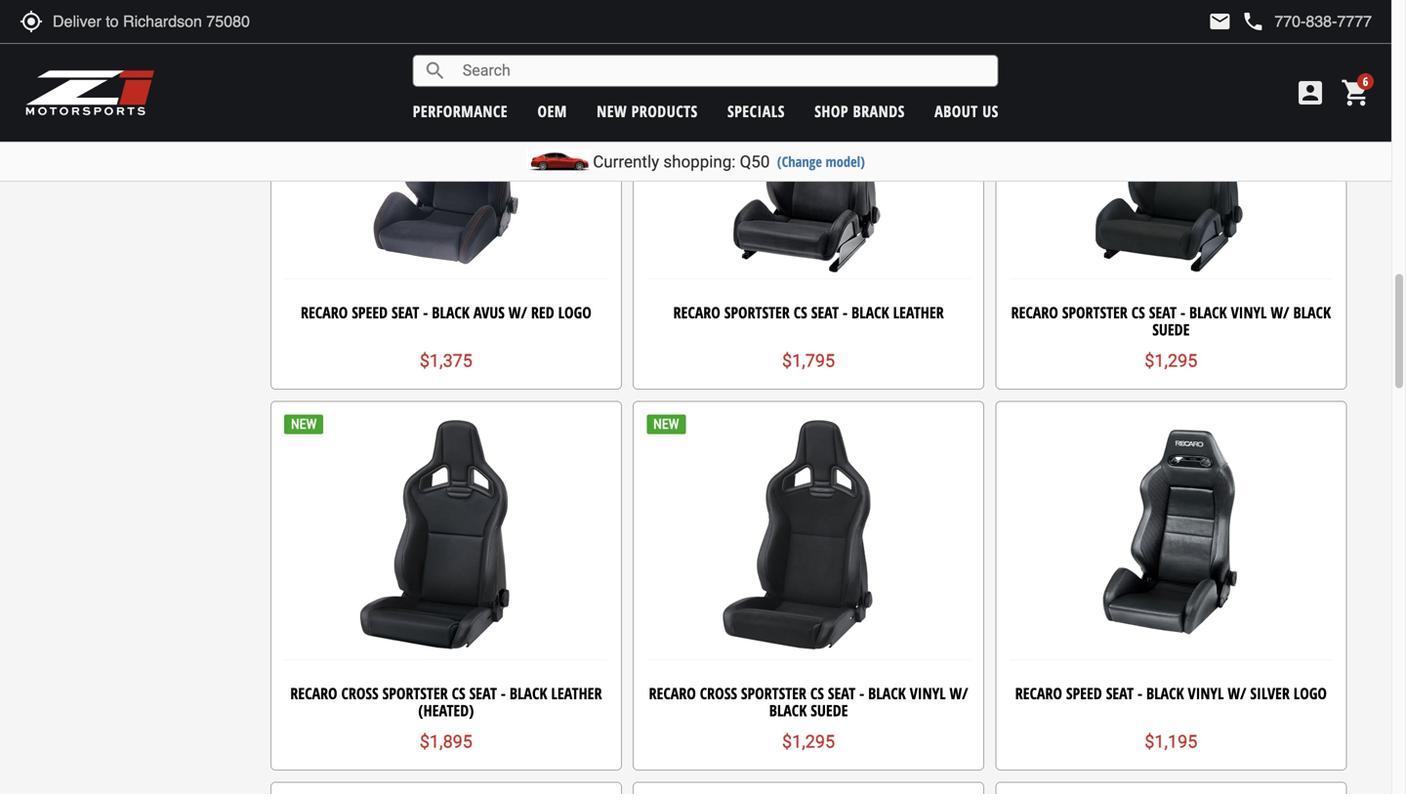 Task type: locate. For each thing, give the bounding box(es) containing it.
- inside "recaro cross sportster cs seat - black leather (heated)"
[[501, 683, 506, 704]]

model)
[[826, 152, 865, 171]]

1 horizontal spatial $1,295
[[1145, 351, 1198, 371]]

1 horizontal spatial cross
[[700, 683, 737, 704]]

red
[[531, 302, 554, 323]]

currently shopping: q50 (change model)
[[593, 152, 865, 171]]

vinyl inside recaro sportster cs seat - black vinyl w/ black suede
[[1231, 302, 1267, 323]]

cs inside recaro cross sportster cs seat - black vinyl w/ black suede
[[811, 683, 824, 704]]

0 horizontal spatial vinyl
[[910, 683, 946, 704]]

recaro inside "recaro cross sportster cs seat - black leather (heated)"
[[290, 683, 338, 704]]

suede inside recaro cross sportster cs seat - black vinyl w/ black suede
[[811, 700, 848, 721]]

recaro inside recaro sportster cs seat - black vinyl w/ black suede
[[1012, 302, 1059, 323]]

cross inside recaro cross sportster cs seat - black vinyl w/ black suede
[[700, 683, 737, 704]]

0 vertical spatial suede
[[1153, 319, 1190, 340]]

0 horizontal spatial cross
[[341, 683, 379, 704]]

$1,295
[[1145, 351, 1198, 371], [782, 732, 835, 752]]

oem
[[538, 101, 567, 122]]

0 horizontal spatial logo
[[558, 302, 592, 323]]

0 horizontal spatial suede
[[811, 700, 848, 721]]

1 cross from the left
[[341, 683, 379, 704]]

0 horizontal spatial $1,295
[[782, 732, 835, 752]]

recaro inside recaro cross sportster cs seat - black vinyl w/ black suede
[[649, 683, 696, 704]]

1 horizontal spatial suede
[[1153, 319, 1190, 340]]

account_box
[[1295, 77, 1327, 108]]

w/
[[509, 302, 527, 323], [1271, 302, 1290, 323], [950, 683, 969, 704], [1228, 683, 1247, 704]]

z1 motorsports logo image
[[24, 68, 156, 117]]

2 horizontal spatial vinyl
[[1231, 302, 1267, 323]]

1 horizontal spatial vinyl
[[1188, 683, 1224, 704]]

0 vertical spatial speed
[[352, 302, 388, 323]]

cross
[[341, 683, 379, 704], [700, 683, 737, 704]]

1 vertical spatial logo
[[1294, 683, 1327, 704]]

cross for recaro cross sportster cs seat - black leather (heated)
[[341, 683, 379, 704]]

vinyl inside recaro cross sportster cs seat - black vinyl w/ black suede
[[910, 683, 946, 704]]

logo right red
[[558, 302, 592, 323]]

- inside recaro sportster cs seat - black vinyl w/ black suede
[[1181, 302, 1186, 323]]

$1,375
[[420, 351, 473, 371]]

sportster
[[725, 302, 790, 323], [1063, 302, 1128, 323], [383, 683, 448, 704], [741, 683, 807, 704]]

1 vertical spatial speed
[[1067, 683, 1103, 704]]

logo for recaro speed seat - black vinyl w/ silver logo
[[1294, 683, 1327, 704]]

silver
[[1251, 683, 1290, 704]]

$1,295 down recaro cross sportster cs seat - black vinyl w/ black suede
[[782, 732, 835, 752]]

speed for recaro speed seat - black avus w/ red logo
[[352, 302, 388, 323]]

vinyl
[[1231, 302, 1267, 323], [910, 683, 946, 704], [1188, 683, 1224, 704]]

- inside recaro cross sportster cs seat - black vinyl w/ black suede
[[860, 683, 865, 704]]

logo
[[558, 302, 592, 323], [1294, 683, 1327, 704]]

recaro speed seat - black vinyl w/ silver logo
[[1016, 683, 1327, 704]]

1 horizontal spatial logo
[[1294, 683, 1327, 704]]

shop brands
[[815, 101, 905, 122]]

Search search field
[[447, 56, 998, 86]]

1 vertical spatial $1,295
[[782, 732, 835, 752]]

0 vertical spatial leather
[[893, 302, 944, 323]]

recaro sportster cs seat - black leather
[[674, 302, 944, 323]]

cs inside recaro sportster cs seat - black vinyl w/ black suede
[[1132, 302, 1146, 323]]

products
[[632, 101, 698, 122]]

suede
[[1153, 319, 1190, 340], [811, 700, 848, 721]]

suede inside recaro sportster cs seat - black vinyl w/ black suede
[[1153, 319, 1190, 340]]

-
[[423, 302, 428, 323], [843, 302, 848, 323], [1181, 302, 1186, 323], [501, 683, 506, 704], [860, 683, 865, 704], [1138, 683, 1143, 704]]

black
[[432, 302, 470, 323], [852, 302, 890, 323], [1190, 302, 1228, 323], [1294, 302, 1331, 323], [510, 683, 547, 704], [869, 683, 906, 704], [1147, 683, 1185, 704], [769, 700, 807, 721]]

w/ inside recaro cross sportster cs seat - black vinyl w/ black suede
[[950, 683, 969, 704]]

seat
[[392, 302, 419, 323], [811, 302, 839, 323], [1149, 302, 1177, 323], [469, 683, 497, 704], [828, 683, 856, 704], [1106, 683, 1134, 704]]

1 vertical spatial leather
[[551, 683, 602, 704]]

0 vertical spatial logo
[[558, 302, 592, 323]]

1 vertical spatial suede
[[811, 700, 848, 721]]

$1,295 down recaro sportster cs seat - black vinyl w/ black suede
[[1145, 351, 1198, 371]]

0 horizontal spatial speed
[[352, 302, 388, 323]]

1 horizontal spatial speed
[[1067, 683, 1103, 704]]

1 horizontal spatial leather
[[893, 302, 944, 323]]

seat inside recaro cross sportster cs seat - black vinyl w/ black suede
[[828, 683, 856, 704]]

cs
[[794, 302, 808, 323], [1132, 302, 1146, 323], [452, 683, 466, 704], [811, 683, 824, 704]]

leather
[[893, 302, 944, 323], [551, 683, 602, 704]]

recaro
[[301, 302, 348, 323], [674, 302, 721, 323], [1012, 302, 1059, 323], [290, 683, 338, 704], [649, 683, 696, 704], [1016, 683, 1063, 704]]

recaro sportster cs seat - black vinyl w/ black suede
[[1012, 302, 1331, 340]]

recaro cross sportster cs seat - black vinyl w/ black suede
[[649, 683, 969, 721]]

2 cross from the left
[[700, 683, 737, 704]]

shop
[[815, 101, 849, 122]]

cross inside "recaro cross sportster cs seat - black leather (heated)"
[[341, 683, 379, 704]]

speed
[[352, 302, 388, 323], [1067, 683, 1103, 704]]

account_box link
[[1290, 77, 1331, 108]]

new products link
[[597, 101, 698, 122]]

0 vertical spatial $1,295
[[1145, 351, 1198, 371]]

0 horizontal spatial leather
[[551, 683, 602, 704]]

avus
[[474, 302, 505, 323]]

(heated)
[[418, 700, 474, 721]]

speed for recaro speed seat - black vinyl w/ silver logo
[[1067, 683, 1103, 704]]

logo right silver
[[1294, 683, 1327, 704]]

currently
[[593, 152, 659, 171]]



Task type: vqa. For each thing, say whether or not it's contained in the screenshot.


Task type: describe. For each thing, give the bounding box(es) containing it.
(change model) link
[[777, 152, 865, 171]]

$1,295 for black
[[782, 732, 835, 752]]

us
[[983, 101, 999, 122]]

sportster inside "recaro cross sportster cs seat - black leather (heated)"
[[383, 683, 448, 704]]

phone
[[1242, 10, 1265, 33]]

about
[[935, 101, 978, 122]]

specials link
[[728, 101, 785, 122]]

cross for recaro cross sportster cs seat - black vinyl w/ black suede
[[700, 683, 737, 704]]

specials
[[728, 101, 785, 122]]

sportster inside recaro cross sportster cs seat - black vinyl w/ black suede
[[741, 683, 807, 704]]

recaro for recaro cross sportster cs seat - black vinyl w/ black suede
[[649, 683, 696, 704]]

black inside "recaro cross sportster cs seat - black leather (heated)"
[[510, 683, 547, 704]]

mail link
[[1209, 10, 1232, 33]]

$1,295 for suede
[[1145, 351, 1198, 371]]

shopping_cart link
[[1336, 77, 1372, 108]]

recaro for recaro speed seat - black vinyl w/ silver logo
[[1016, 683, 1063, 704]]

shop brands link
[[815, 101, 905, 122]]

new products
[[597, 101, 698, 122]]

my_location
[[20, 10, 43, 33]]

performance
[[413, 101, 508, 122]]

recaro for recaro cross sportster cs seat - black leather (heated)
[[290, 683, 338, 704]]

sportster inside recaro sportster cs seat - black vinyl w/ black suede
[[1063, 302, 1128, 323]]

search
[[424, 59, 447, 83]]

about us link
[[935, 101, 999, 122]]

mail
[[1209, 10, 1232, 33]]

new
[[597, 101, 627, 122]]

mail phone
[[1209, 10, 1265, 33]]

shopping_cart
[[1341, 77, 1372, 108]]

oem link
[[538, 101, 567, 122]]

about us
[[935, 101, 999, 122]]

performance link
[[413, 101, 508, 122]]

phone link
[[1242, 10, 1372, 33]]

recaro for recaro sportster cs seat - black leather
[[674, 302, 721, 323]]

recaro for recaro sportster cs seat - black vinyl w/ black suede
[[1012, 302, 1059, 323]]

recaro speed seat - black avus w/ red logo
[[301, 302, 592, 323]]

q50
[[740, 152, 770, 171]]

recaro cross sportster cs seat - black leather (heated)
[[290, 683, 602, 721]]

cs inside "recaro cross sportster cs seat - black leather (heated)"
[[452, 683, 466, 704]]

brands
[[853, 101, 905, 122]]

w/ inside recaro sportster cs seat - black vinyl w/ black suede
[[1271, 302, 1290, 323]]

seat inside "recaro cross sportster cs seat - black leather (heated)"
[[469, 683, 497, 704]]

$1,895
[[420, 732, 473, 752]]

$1,195
[[1145, 732, 1198, 752]]

seat inside recaro sportster cs seat - black vinyl w/ black suede
[[1149, 302, 1177, 323]]

leather inside "recaro cross sportster cs seat - black leather (heated)"
[[551, 683, 602, 704]]

recaro for recaro speed seat - black avus w/ red logo
[[301, 302, 348, 323]]

$1,795
[[782, 351, 835, 371]]

(change
[[777, 152, 822, 171]]

shopping:
[[664, 152, 736, 171]]

logo for recaro speed seat - black avus w/ red logo
[[558, 302, 592, 323]]



